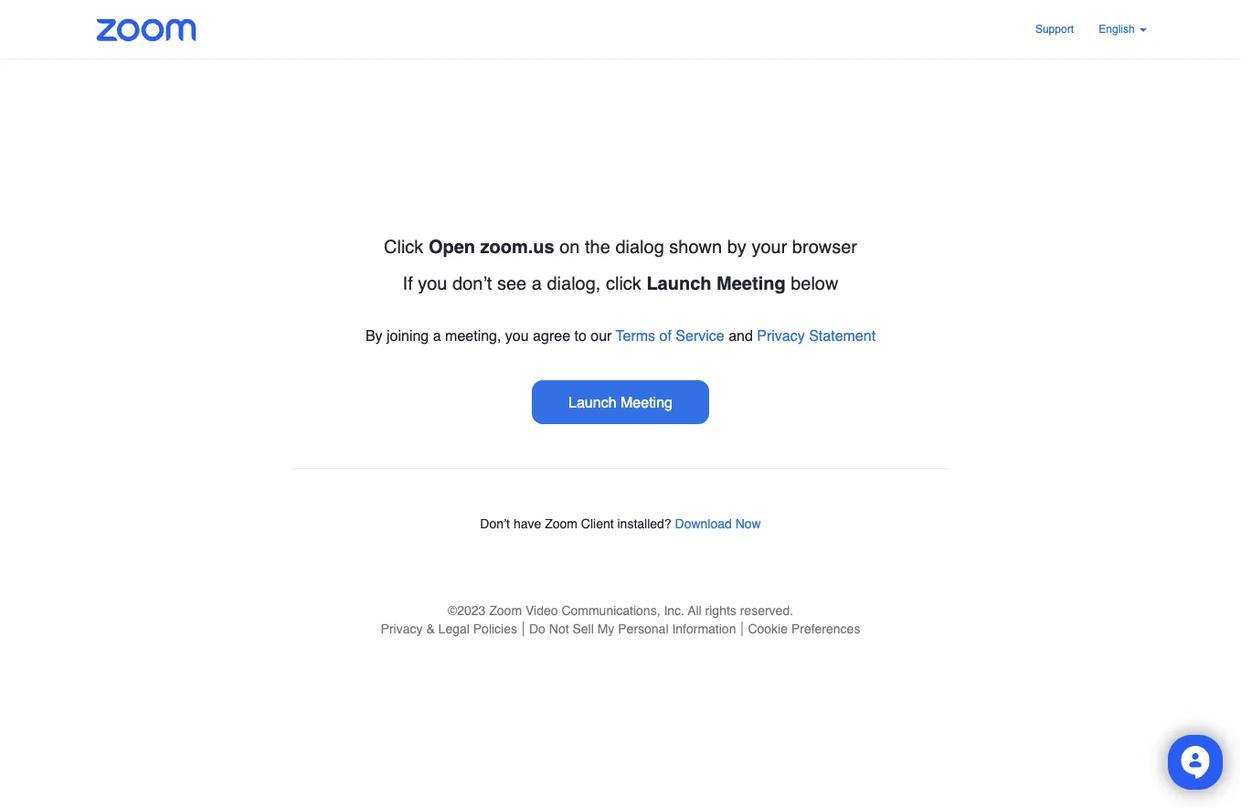 Task type: locate. For each thing, give the bounding box(es) containing it.
you
[[418, 273, 447, 294], [505, 327, 529, 344]]

1 vertical spatial privacy
[[381, 622, 423, 636]]

and
[[729, 327, 753, 344]]

launch
[[647, 273, 712, 294], [569, 394, 617, 410]]

zoom.us
[[480, 236, 555, 257]]

privacy statement button
[[757, 327, 876, 344]]

english link
[[1099, 23, 1147, 36]]

launch meeting
[[569, 394, 673, 410]]

you right if
[[418, 273, 447, 294]]

now
[[736, 516, 761, 531]]

0 vertical spatial privacy
[[757, 327, 805, 344]]

policies
[[473, 622, 517, 636]]

browser
[[792, 236, 857, 257]]

0 horizontal spatial a
[[433, 327, 441, 344]]

installed?
[[617, 516, 672, 531]]

privacy
[[757, 327, 805, 344], [381, 622, 423, 636]]

service
[[676, 327, 725, 344]]

terms
[[616, 327, 656, 344]]

you left agree
[[505, 327, 529, 344]]

download now button
[[675, 516, 761, 531]]

english
[[1099, 23, 1138, 36]]

inc.
[[664, 603, 685, 618]]

launch down shown
[[647, 273, 712, 294]]

dialog,
[[547, 273, 601, 294]]

1 horizontal spatial a
[[532, 273, 542, 294]]

agree
[[533, 327, 570, 344]]

1 vertical spatial launch
[[569, 394, 617, 410]]

click
[[606, 273, 642, 294]]

terms of service button
[[616, 327, 725, 344]]

launch meeting button
[[532, 380, 709, 424]]

a
[[532, 273, 542, 294], [433, 327, 441, 344]]

a right see
[[532, 273, 542, 294]]

1 vertical spatial a
[[433, 327, 441, 344]]

meeting down by
[[717, 273, 786, 294]]

sell
[[573, 622, 594, 636]]

do not sell my personal information button
[[523, 622, 742, 636]]

1 horizontal spatial privacy
[[757, 327, 805, 344]]

communications,
[[562, 603, 661, 618]]

0 horizontal spatial launch
[[569, 394, 617, 410]]

don't have zoom client installed? download now
[[480, 516, 761, 531]]

cookie preferences
[[748, 622, 861, 636]]

banner
[[72, 0, 1169, 59]]

main content
[[237, 59, 1005, 579]]

0 horizontal spatial you
[[418, 273, 447, 294]]

legal
[[438, 622, 470, 636]]

0 vertical spatial you
[[418, 273, 447, 294]]

joining
[[387, 327, 429, 344]]

privacy right and
[[757, 327, 805, 344]]

support
[[1036, 23, 1074, 36]]

1 horizontal spatial you
[[505, 327, 529, 344]]

launch inside button
[[569, 394, 617, 410]]

a right the joining
[[433, 327, 441, 344]]

see
[[497, 273, 527, 294]]

if
[[403, 273, 413, 294]]

your
[[752, 236, 787, 257]]

&
[[426, 622, 435, 636]]

0 horizontal spatial zoom
[[489, 603, 522, 618]]

reserved.
[[740, 603, 794, 618]]

meeting,
[[445, 327, 501, 344]]

zoom right have
[[545, 516, 578, 531]]

preferences
[[792, 622, 861, 636]]

zoom up policies
[[489, 603, 522, 618]]

my
[[598, 622, 615, 636]]

1 horizontal spatial zoom
[[545, 516, 578, 531]]

0 horizontal spatial meeting
[[621, 394, 673, 410]]

privacy left &
[[381, 622, 423, 636]]

meeting down terms
[[621, 394, 673, 410]]

statement
[[809, 327, 876, 344]]

main content containing click
[[237, 59, 1005, 579]]

click open zoom.us on the dialog shown by your browser
[[384, 236, 857, 257]]

meeting
[[717, 273, 786, 294], [621, 394, 673, 410]]

click
[[384, 236, 424, 257]]

privacy & legal policies link
[[375, 622, 523, 636]]

launch down our at the top of page
[[569, 394, 617, 410]]

of
[[660, 327, 672, 344]]

by
[[366, 327, 383, 344]]

0 vertical spatial meeting
[[717, 273, 786, 294]]

0 vertical spatial launch
[[647, 273, 712, 294]]

by joining a meeting, you agree to our terms of service and privacy statement
[[366, 327, 876, 344]]

zoom
[[545, 516, 578, 531], [489, 603, 522, 618]]

1 vertical spatial meeting
[[621, 394, 673, 410]]

0 vertical spatial zoom
[[545, 516, 578, 531]]

do
[[529, 622, 546, 636]]



Task type: vqa. For each thing, say whether or not it's contained in the screenshot.
Thumbnail for Asset Management at bottom left
no



Task type: describe. For each thing, give the bounding box(es) containing it.
on
[[560, 236, 580, 257]]

©2023
[[448, 603, 486, 618]]

if you don't see a dialog, click launch meeting below
[[403, 273, 839, 294]]

meeting inside button
[[621, 394, 673, 410]]

cookie preferences button
[[742, 622, 866, 636]]

open
[[429, 236, 475, 257]]

video
[[526, 603, 558, 618]]

1 vertical spatial zoom
[[489, 603, 522, 618]]

0 vertical spatial a
[[532, 273, 542, 294]]

privacy & legal policies
[[381, 622, 517, 636]]

have
[[514, 516, 541, 531]]

to
[[575, 327, 587, 344]]

all
[[688, 603, 702, 618]]

not
[[549, 622, 569, 636]]

support link
[[1036, 23, 1074, 36]]

©2023 zoom video communications, inc. all rights reserved.
[[448, 603, 794, 618]]

privacy inside main content
[[757, 327, 805, 344]]

by
[[727, 236, 747, 257]]

client
[[581, 516, 614, 531]]

cookie
[[748, 622, 788, 636]]

dialog
[[616, 236, 664, 257]]

banner containing support
[[72, 0, 1169, 59]]

our
[[591, 327, 612, 344]]

shown
[[669, 236, 722, 257]]

information
[[672, 622, 736, 636]]

1 vertical spatial you
[[505, 327, 529, 344]]

below
[[791, 273, 839, 294]]

the
[[585, 236, 611, 257]]

1 horizontal spatial launch
[[647, 273, 712, 294]]

do not sell my personal information
[[529, 622, 736, 636]]

don't
[[453, 273, 492, 294]]

zoom inside main content
[[545, 516, 578, 531]]

rights
[[705, 603, 737, 618]]

download
[[675, 516, 732, 531]]

personal
[[618, 622, 669, 636]]

1 horizontal spatial meeting
[[717, 273, 786, 294]]

don't
[[480, 516, 510, 531]]

0 horizontal spatial privacy
[[381, 622, 423, 636]]



